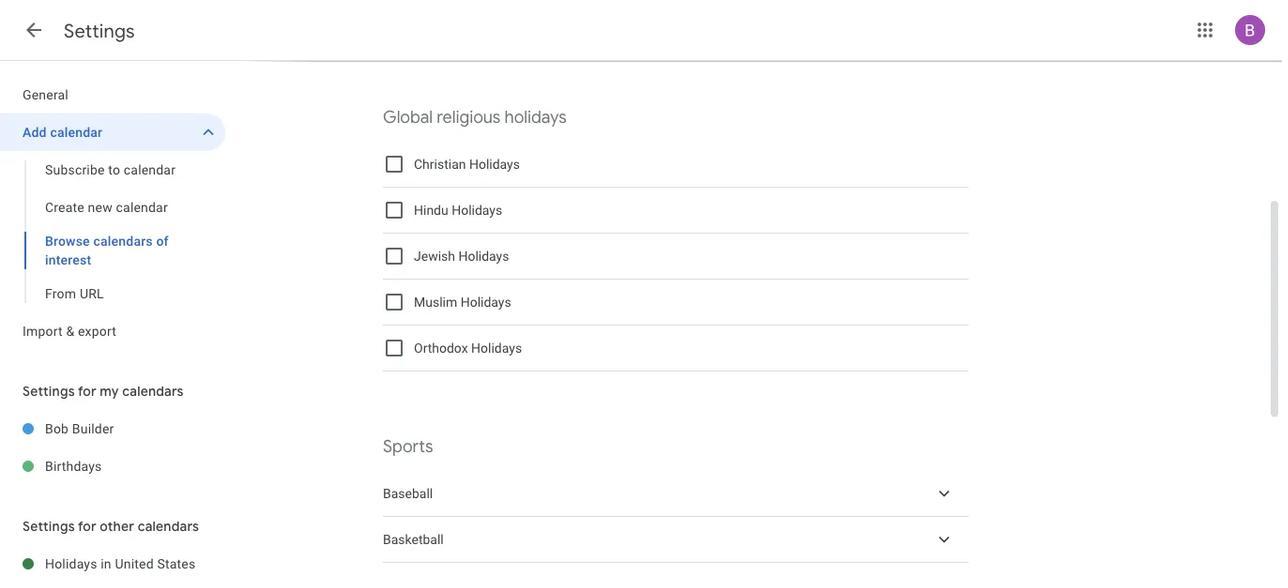 Task type: locate. For each thing, give the bounding box(es) containing it.
sports
[[383, 436, 433, 458]]

calendars down create new calendar
[[93, 233, 153, 249]]

calendar right to in the left top of the page
[[124, 162, 176, 177]]

holidays right the jewish
[[459, 249, 509, 264]]

subscribe to calendar
[[45, 162, 176, 177]]

holidays for muslim holidays
[[461, 295, 511, 310]]

tree
[[0, 76, 225, 350]]

&
[[66, 323, 74, 339]]

0 vertical spatial settings
[[64, 19, 135, 43]]

holidays down global religious holidays
[[469, 157, 520, 172]]

to
[[108, 162, 120, 177]]

settings up bob
[[23, 383, 75, 400]]

2 vertical spatial calendars
[[138, 518, 199, 535]]

birthdays tree item
[[0, 448, 225, 485]]

settings for settings for my calendars
[[23, 383, 75, 400]]

1 vertical spatial calendar
[[124, 162, 176, 177]]

jewish
[[414, 249, 455, 264]]

settings for settings
[[64, 19, 135, 43]]

orthodox holidays
[[414, 341, 522, 356]]

jewish holidays
[[414, 249, 509, 264]]

holidays for orthodox holidays
[[471, 341, 522, 356]]

holidays in united states tree item
[[0, 546, 225, 577]]

basketball
[[383, 532, 444, 548]]

holidays
[[469, 157, 520, 172], [452, 203, 503, 218], [459, 249, 509, 264], [461, 295, 511, 310], [471, 341, 522, 356], [45, 556, 97, 572]]

export
[[78, 323, 116, 339]]

calendars
[[93, 233, 153, 249], [122, 383, 184, 400], [138, 518, 199, 535]]

bob builder tree item
[[0, 410, 225, 448]]

for left other
[[78, 518, 96, 535]]

1 vertical spatial calendars
[[122, 383, 184, 400]]

muslim holidays
[[414, 295, 511, 310]]

general
[[23, 87, 69, 102]]

settings
[[64, 19, 135, 43], [23, 383, 75, 400], [23, 518, 75, 535]]

group
[[0, 151, 225, 313]]

1 for from the top
[[78, 383, 96, 400]]

holidays right hindu
[[452, 203, 503, 218]]

holidays in united states
[[45, 556, 196, 572]]

import & export
[[23, 323, 116, 339]]

calendar up of at top left
[[116, 200, 168, 215]]

browse
[[45, 233, 90, 249]]

0 vertical spatial calendar
[[50, 124, 103, 140]]

settings right go back image
[[64, 19, 135, 43]]

tree item
[[383, 563, 969, 577]]

for left my
[[78, 383, 96, 400]]

of
[[156, 233, 169, 249]]

calendars right my
[[122, 383, 184, 400]]

calendar
[[50, 124, 103, 140], [124, 162, 176, 177], [116, 200, 168, 215]]

in
[[101, 556, 112, 572]]

holidays up the orthodox holidays
[[461, 295, 511, 310]]

2 vertical spatial settings
[[23, 518, 75, 535]]

global religious holidays
[[383, 107, 567, 128]]

basketball tree item
[[383, 517, 969, 563]]

settings for my calendars tree
[[0, 410, 225, 485]]

birthdays link
[[45, 448, 225, 485]]

holidays
[[505, 107, 567, 128]]

hindu holidays
[[414, 203, 503, 218]]

holidays inside tree item
[[45, 556, 97, 572]]

new
[[88, 200, 113, 215]]

settings down birthdays
[[23, 518, 75, 535]]

2 for from the top
[[78, 518, 96, 535]]

baseball
[[383, 486, 433, 502]]

calendars up states
[[138, 518, 199, 535]]

bob builder
[[45, 421, 114, 437]]

url
[[80, 286, 104, 301]]

1 vertical spatial settings
[[23, 383, 75, 400]]

tree containing general
[[0, 76, 225, 350]]

add calendar
[[23, 124, 103, 140]]

holidays left in
[[45, 556, 97, 572]]

calendar up subscribe
[[50, 124, 103, 140]]

0 vertical spatial calendars
[[93, 233, 153, 249]]

2 vertical spatial calendar
[[116, 200, 168, 215]]

holidays right orthodox on the left
[[471, 341, 522, 356]]

birthdays
[[45, 459, 102, 474]]

calendar inside tree item
[[50, 124, 103, 140]]

1 vertical spatial for
[[78, 518, 96, 535]]

holidays for christian holidays
[[469, 157, 520, 172]]

holidays for jewish holidays
[[459, 249, 509, 264]]

0 vertical spatial for
[[78, 383, 96, 400]]

for
[[78, 383, 96, 400], [78, 518, 96, 535]]

christian
[[414, 157, 466, 172]]

from
[[45, 286, 76, 301]]



Task type: describe. For each thing, give the bounding box(es) containing it.
muslim
[[414, 295, 457, 310]]

calendars for other
[[138, 518, 199, 535]]

add calendar tree item
[[0, 114, 225, 151]]

orthodox
[[414, 341, 468, 356]]

global
[[383, 107, 433, 128]]

go back image
[[23, 19, 45, 41]]

other
[[100, 518, 134, 535]]

add
[[23, 124, 47, 140]]

from url
[[45, 286, 104, 301]]

subscribe
[[45, 162, 105, 177]]

calendars for my
[[122, 383, 184, 400]]

holidays in united states link
[[45, 546, 225, 577]]

settings for my calendars
[[23, 383, 184, 400]]

holidays for hindu holidays
[[452, 203, 503, 218]]

christian holidays
[[414, 157, 520, 172]]

for for my
[[78, 383, 96, 400]]

browse calendars of interest
[[45, 233, 169, 268]]

interest
[[45, 252, 91, 268]]

settings for settings for other calendars
[[23, 518, 75, 535]]

bob
[[45, 421, 69, 437]]

calendar for create new calendar
[[116, 200, 168, 215]]

states
[[157, 556, 196, 572]]

calendar for subscribe to calendar
[[124, 162, 176, 177]]

create
[[45, 200, 84, 215]]

hindu
[[414, 203, 449, 218]]

baseball tree item
[[383, 471, 969, 517]]

for for other
[[78, 518, 96, 535]]

group containing subscribe to calendar
[[0, 151, 225, 313]]

settings heading
[[64, 19, 135, 43]]

import
[[23, 323, 63, 339]]

united
[[115, 556, 154, 572]]

settings for other calendars
[[23, 518, 199, 535]]

calendars inside browse calendars of interest
[[93, 233, 153, 249]]

my
[[100, 383, 119, 400]]

religious
[[437, 107, 501, 128]]

builder
[[72, 421, 114, 437]]

create new calendar
[[45, 200, 168, 215]]



Task type: vqa. For each thing, say whether or not it's contained in the screenshot.
the December 2 element
no



